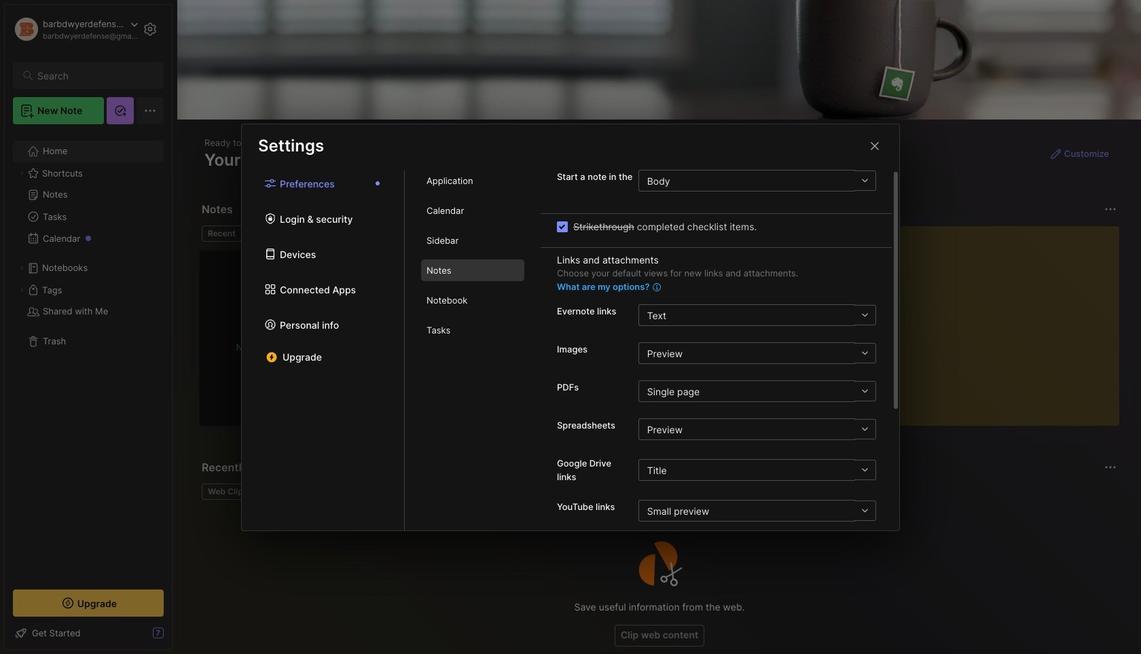 Task type: describe. For each thing, give the bounding box(es) containing it.
Choose default view option for Spreadsheets field
[[639, 419, 877, 440]]

Choose default view option for YouTube links field
[[639, 500, 877, 522]]

Search text field
[[37, 69, 152, 82]]

Choose default view option for Evernote links field
[[639, 304, 877, 326]]

settings image
[[142, 21, 158, 37]]

none search field inside main element
[[37, 67, 152, 84]]

Start a new note in the body or title. field
[[639, 170, 877, 192]]



Task type: locate. For each thing, give the bounding box(es) containing it.
expand tags image
[[18, 286, 26, 294]]

tree inside main element
[[5, 133, 172, 578]]

tab list
[[242, 170, 405, 530], [405, 170, 541, 530], [202, 226, 803, 242]]

main element
[[0, 0, 177, 654]]

close image
[[867, 138, 883, 154]]

Start writing… text field
[[836, 226, 1119, 415]]

tree
[[5, 133, 172, 578]]

None search field
[[37, 67, 152, 84]]

Choose default view option for Images field
[[639, 342, 877, 364]]

Choose default view option for PDFs field
[[639, 381, 877, 402]]

Choose default view option for Google Drive links field
[[639, 459, 877, 481]]

Select30 checkbox
[[557, 221, 568, 232]]

tab
[[421, 170, 525, 192], [421, 200, 525, 222], [202, 226, 242, 242], [247, 226, 302, 242], [421, 230, 525, 251], [421, 260, 525, 281], [421, 289, 525, 311], [421, 319, 525, 341], [202, 484, 254, 500]]

expand notebooks image
[[18, 264, 26, 272]]



Task type: vqa. For each thing, say whether or not it's contained in the screenshot.
tree
yes



